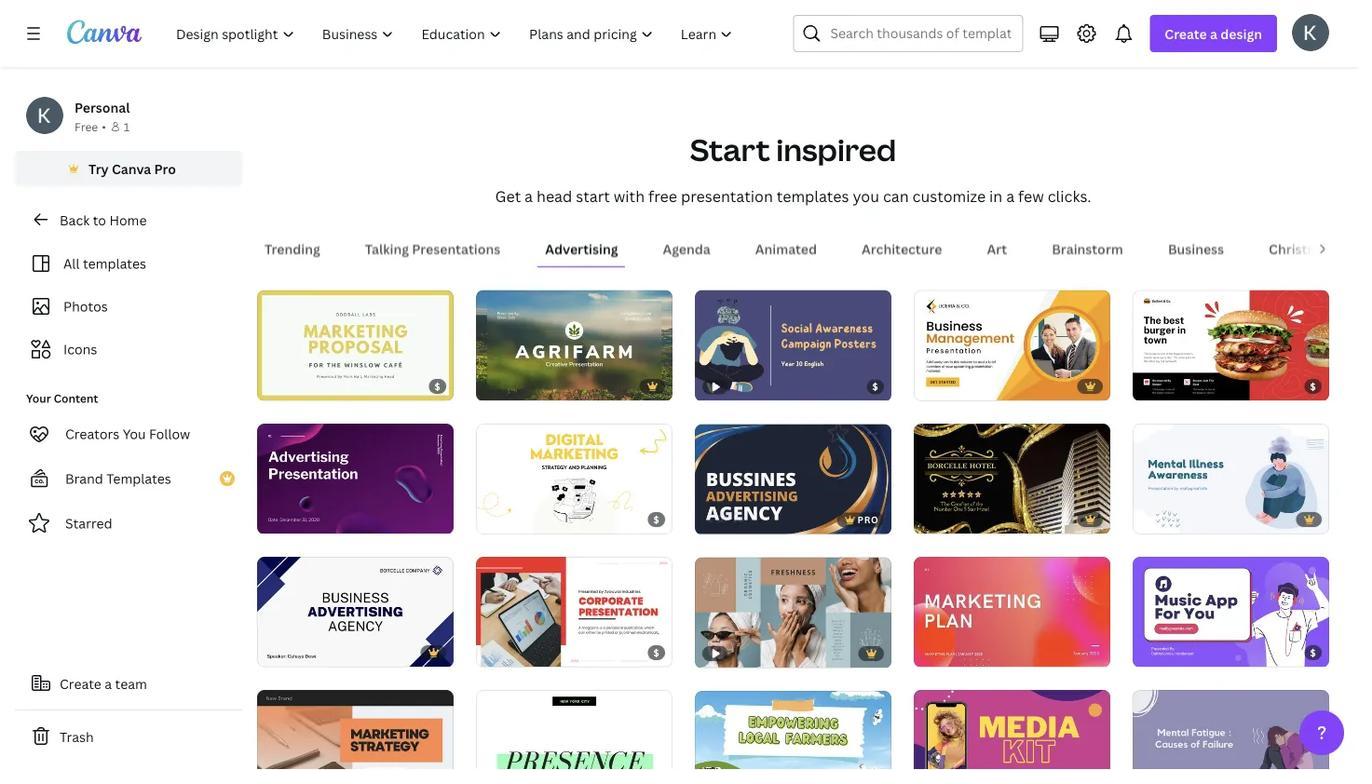 Task type: vqa. For each thing, say whether or not it's contained in the screenshot.
Search search box
yes



Task type: locate. For each thing, give the bounding box(es) containing it.
$ for red modern burger food presentation image
[[1310, 380, 1317, 393]]

of for yellow and white photo marketing proposal presentation
[[278, 379, 292, 392]]

templates
[[777, 186, 849, 206], [83, 255, 146, 273]]

create a team button
[[15, 665, 242, 702]]

trash
[[60, 728, 94, 746]]

1 of 10 link
[[257, 290, 454, 401], [914, 290, 1111, 401], [1133, 290, 1329, 401], [1133, 424, 1329, 534], [695, 424, 892, 535], [476, 557, 673, 667]]

a inside create a team button
[[105, 675, 112, 693]]

presentation
[[681, 186, 773, 206]]

1 horizontal spatial templates
[[777, 186, 849, 206]]

a
[[1210, 25, 1218, 42], [525, 186, 533, 206], [1006, 186, 1015, 206], [105, 675, 112, 693]]

10 for yellow and white photo marketing proposal presentation
[[295, 379, 307, 392]]

try canva pro button
[[15, 151, 242, 186]]

trash link
[[15, 718, 242, 756]]

talking presentations
[[365, 240, 501, 257]]

get
[[495, 186, 521, 206]]

0 vertical spatial create
[[1165, 25, 1207, 42]]

a for head
[[525, 186, 533, 206]]

1 of 10 for red modern burger food presentation image
[[1146, 379, 1183, 392]]

of for "blue and white modern business advertising presentation" image
[[278, 646, 292, 658]]

2 1 of 11 from the left
[[927, 512, 963, 525]]

10 for red modern burger food presentation image
[[1171, 379, 1183, 392]]

gold black modern elegant hotel presentation image
[[914, 424, 1111, 534]]

1 of 11 for 15
[[927, 512, 963, 525]]

1 for "blue and white modern business advertising presentation" image
[[270, 646, 276, 658]]

of for illustrative mental illness awareness presentation image
[[1154, 512, 1168, 525]]

1 vertical spatial try
[[89, 160, 109, 177]]

of for blue and gold modern business advertising agency presentation image
[[716, 513, 730, 526]]

1 of 10 for red modern corporate presentation image
[[489, 646, 526, 658]]

1 of 10 for white and orange modern business management presentation "image" in the right of the page
[[927, 379, 964, 392]]

create inside dropdown button
[[1165, 25, 1207, 42]]

of for yellow & black abstract digital marketing presentation image at the left of page
[[497, 512, 511, 525]]

of for red modern burger food presentation image
[[1154, 379, 1168, 392]]

white and orange modern business management presentation image
[[914, 290, 1111, 401]]

1 for gold black modern elegant hotel presentation 'image'
[[927, 512, 932, 525]]

trending button
[[257, 231, 328, 266]]

of
[[278, 379, 292, 392], [497, 379, 511, 392], [935, 379, 949, 392], [1154, 379, 1168, 392], [278, 512, 292, 525], [497, 512, 511, 525], [935, 512, 949, 525], [1154, 512, 1168, 525], [716, 513, 730, 526], [278, 646, 292, 658], [497, 646, 511, 658], [935, 646, 949, 658], [1154, 646, 1168, 658]]

10 for red modern corporate presentation image
[[514, 646, 526, 658]]

you
[[123, 425, 146, 443]]

1 11 from the left
[[514, 512, 525, 525]]

0 horizontal spatial 11
[[514, 512, 525, 525]]

2 11 from the left
[[952, 512, 963, 525]]

1 for green yellow modern farming presentation 16:9 image
[[489, 379, 495, 392]]

$ for yellow & black abstract digital marketing presentation image at the left of page
[[654, 513, 660, 526]]

templates
[[106, 470, 171, 488]]

blue and gold modern business advertising agency presentation image
[[695, 424, 892, 535]]

0 horizontal spatial create
[[60, 675, 101, 693]]

magic
[[861, 13, 899, 31]]

photos
[[63, 298, 108, 315]]

1
[[124, 119, 130, 134], [270, 379, 276, 392], [489, 379, 495, 392], [927, 379, 932, 392], [1146, 379, 1151, 392], [270, 512, 276, 525], [489, 512, 495, 525], [927, 512, 932, 525], [1146, 512, 1151, 525], [708, 513, 714, 526], [270, 646, 276, 658], [489, 646, 495, 658], [927, 646, 932, 658], [1146, 646, 1151, 658]]

1 of 11 link for 1 of 10
[[914, 424, 1111, 534]]

1 of 10
[[270, 379, 307, 392], [927, 379, 964, 392], [1146, 379, 1183, 392], [1146, 512, 1183, 525], [708, 513, 745, 526], [489, 646, 526, 658]]

1 1 of 11 link from the left
[[476, 424, 673, 534]]

create left team
[[60, 675, 101, 693]]

•
[[102, 119, 106, 134]]

$
[[435, 380, 441, 393], [1310, 380, 1317, 393], [873, 380, 879, 393], [654, 513, 660, 526], [654, 647, 660, 659], [1310, 647, 1317, 659]]

head
[[537, 186, 572, 206]]

start inspired
[[690, 129, 896, 170]]

creators you follow
[[65, 425, 190, 443]]

a inside create a design dropdown button
[[1210, 25, 1218, 42]]

create left design
[[1165, 25, 1207, 42]]

architecture
[[862, 240, 942, 257]]

inspired
[[776, 129, 896, 170]]

to
[[93, 211, 106, 229]]

15 for 1 of 15
[[295, 646, 307, 658]]

1 horizontal spatial 1 of 11 link
[[914, 424, 1111, 534]]

0 vertical spatial try
[[838, 13, 858, 31]]

try
[[838, 13, 858, 31], [89, 160, 109, 177]]

back
[[60, 211, 90, 229]]

photos link
[[26, 289, 231, 324]]

personal
[[75, 98, 130, 116]]

None search field
[[793, 15, 1023, 52]]

1 of 11
[[489, 512, 525, 525], [927, 512, 963, 525]]

creators you follow link
[[15, 416, 242, 453]]

0 horizontal spatial try
[[89, 160, 109, 177]]

red and orange geometric marketing plan presentation image
[[914, 557, 1111, 667]]

black and green advertising presentation image
[[476, 691, 673, 770]]

1 horizontal spatial create
[[1165, 25, 1207, 42]]

of for white and orange modern business management presentation "image" in the right of the page
[[935, 379, 949, 392]]

0 horizontal spatial 1 of 11
[[489, 512, 525, 525]]

15
[[514, 379, 525, 392], [295, 512, 307, 525], [295, 646, 307, 658], [952, 646, 963, 658], [1171, 646, 1182, 658]]

try left magic
[[838, 13, 858, 31]]

create inside button
[[60, 675, 101, 693]]

advertising
[[545, 240, 618, 257]]

few
[[1018, 186, 1044, 206]]

all templates
[[63, 255, 146, 273]]

yellow & black abstract digital marketing presentation image
[[476, 424, 673, 534]]

pro
[[154, 160, 176, 177]]

yellow and white photo marketing proposal presentation image
[[257, 290, 454, 401]]

brand templates link
[[15, 460, 242, 498]]

10
[[295, 379, 307, 392], [952, 379, 964, 392], [1171, 379, 1183, 392], [1171, 512, 1183, 525], [733, 513, 745, 526], [514, 646, 526, 658]]

art
[[987, 240, 1007, 257]]

try left canva
[[89, 160, 109, 177]]

1 of 11 for 10
[[489, 512, 525, 525]]

1 of 11 link
[[476, 424, 673, 534], [914, 424, 1111, 534]]

purple psychology topic illustrative presentation image
[[1133, 690, 1329, 770]]

1 of 10 for yellow and white photo marketing proposal presentation
[[270, 379, 307, 392]]

icons
[[63, 341, 97, 358]]

red modern corporate presentation image
[[476, 557, 673, 667]]

talking
[[365, 240, 409, 257]]

1 of 15 for 1 of 11
[[927, 646, 963, 658]]

a left team
[[105, 675, 112, 693]]

all templates link
[[26, 246, 231, 281]]

of for the red and orange geometric marketing plan presentation image
[[935, 646, 949, 658]]

$ for red modern corporate presentation image
[[654, 647, 660, 659]]

create
[[1165, 25, 1207, 42], [60, 675, 101, 693]]

0 horizontal spatial 1 of 11 link
[[476, 424, 673, 534]]

templates right all
[[83, 255, 146, 273]]

2 1 of 11 link from the left
[[914, 424, 1111, 534]]

1 for red modern burger food presentation image
[[1146, 379, 1151, 392]]

10 for white and orange modern business management presentation "image" in the right of the page
[[952, 379, 964, 392]]

try magic design
[[838, 13, 945, 31]]

1 horizontal spatial 1 of 11
[[927, 512, 963, 525]]

11
[[514, 512, 525, 525], [952, 512, 963, 525]]

with
[[614, 186, 645, 206]]

10 for blue and gold modern business advertising agency presentation image
[[733, 513, 745, 526]]

try inside button
[[89, 160, 109, 177]]

christmas
[[1269, 240, 1334, 257]]

a right "get"
[[525, 186, 533, 206]]

1 vertical spatial create
[[60, 675, 101, 693]]

1 horizontal spatial try
[[838, 13, 858, 31]]

brainstorm button
[[1045, 231, 1131, 266]]

a left design
[[1210, 25, 1218, 42]]

1 for yellow and white photo marketing proposal presentation
[[270, 379, 276, 392]]

1 of 15
[[489, 379, 525, 392], [270, 512, 307, 525], [270, 646, 307, 658], [927, 646, 963, 658], [1146, 646, 1182, 658]]

create a design button
[[1150, 15, 1277, 52]]

1 for white and orange modern business management presentation "image" in the right of the page
[[927, 379, 932, 392]]

of for green yellow modern farming presentation 16:9 image
[[497, 379, 511, 392]]

1 of 15 link
[[476, 290, 673, 401], [257, 424, 454, 534], [257, 557, 454, 667], [914, 557, 1111, 667], [1133, 557, 1329, 667]]

can
[[883, 186, 909, 206]]

create a team
[[60, 675, 147, 693]]

1 for red modern corporate presentation image
[[489, 646, 495, 658]]

brainstorm
[[1052, 240, 1123, 257]]

1 1 of 11 from the left
[[489, 512, 525, 525]]

1 horizontal spatial 11
[[952, 512, 963, 525]]

try magic design link
[[823, 3, 960, 41]]

talking presentations button
[[358, 231, 508, 266]]

1 of 15 for 1 of 15
[[270, 646, 307, 658]]

free
[[648, 186, 677, 206]]

1 vertical spatial templates
[[83, 255, 146, 273]]

templates down start inspired
[[777, 186, 849, 206]]



Task type: describe. For each thing, give the bounding box(es) containing it.
0 vertical spatial templates
[[777, 186, 849, 206]]

trending
[[265, 240, 320, 257]]

a for team
[[105, 675, 112, 693]]

11 for 15
[[514, 512, 525, 525]]

try for try canva pro
[[89, 160, 109, 177]]

1 of 10 for illustrative mental illness awareness presentation image
[[1146, 512, 1183, 525]]

a for design
[[1210, 25, 1218, 42]]

15 for 1 of 10
[[1171, 646, 1182, 658]]

purple pink gradient illustrated music app presentation 16:9 image
[[1133, 557, 1329, 667]]

10 for illustrative mental illness awareness presentation image
[[1171, 512, 1183, 525]]

1 for purple and white modern advertising presentation image
[[270, 512, 276, 525]]

$ for yellow and white photo marketing proposal presentation
[[435, 380, 441, 393]]

business
[[1168, 240, 1224, 257]]

clicks.
[[1048, 186, 1091, 206]]

a right in
[[1006, 186, 1015, 206]]

top level navigation element
[[164, 15, 749, 52]]

art button
[[980, 231, 1015, 266]]

all
[[63, 255, 80, 273]]

design
[[1221, 25, 1262, 42]]

try canva pro
[[89, 160, 176, 177]]

create a design
[[1165, 25, 1262, 42]]

create for create a design
[[1165, 25, 1207, 42]]

architecture button
[[854, 231, 950, 266]]

red modern burger food presentation image
[[1133, 290, 1329, 401]]

customize
[[913, 186, 986, 206]]

your
[[26, 391, 51, 406]]

1 for illustrative mental illness awareness presentation image
[[1146, 512, 1151, 525]]

15 for 1 of 11
[[952, 646, 963, 658]]

back to home
[[60, 211, 147, 229]]

brand templates
[[65, 470, 171, 488]]

start
[[690, 129, 770, 170]]

in
[[989, 186, 1003, 206]]

home
[[109, 211, 147, 229]]

team
[[115, 675, 147, 693]]

of for gold black modern elegant hotel presentation 'image'
[[935, 512, 949, 525]]

Search search field
[[831, 16, 1011, 51]]

of for red modern corporate presentation image
[[497, 646, 511, 658]]

1 for purple pink gradient illustrated music app presentation 16:9 image
[[1146, 646, 1151, 658]]

1 of 15 link for 1 of 11
[[914, 557, 1111, 667]]

1 of 15 for 1 of 10
[[1146, 646, 1182, 658]]

get a head start with free presentation templates you can customize in a few clicks.
[[495, 186, 1091, 206]]

follow
[[149, 425, 190, 443]]

of for purple and white modern advertising presentation image
[[278, 512, 292, 525]]

0 horizontal spatial templates
[[83, 255, 146, 273]]

1 of 15 link for 1 of 10
[[1133, 557, 1329, 667]]

back to home link
[[15, 201, 242, 239]]

start
[[576, 186, 610, 206]]

try for try magic design
[[838, 13, 858, 31]]

content
[[54, 391, 98, 406]]

1 of 15 link for 1 of 15
[[257, 557, 454, 667]]

1 of 11 link for 1 of 15
[[476, 424, 673, 534]]

business button
[[1161, 231, 1232, 266]]

presentations
[[412, 240, 501, 257]]

advertising button
[[538, 231, 626, 266]]

purple and white modern advertising presentation image
[[257, 424, 454, 534]]

black orange creative marketing strategy presentation image
[[257, 690, 454, 770]]

free •
[[75, 119, 106, 134]]

illustrative mental illness awareness presentation image
[[1133, 424, 1329, 534]]

1 for the red and orange geometric marketing plan presentation image
[[927, 646, 932, 658]]

brand
[[65, 470, 103, 488]]

agenda
[[663, 240, 711, 257]]

of for purple pink gradient illustrated music app presentation 16:9 image
[[1154, 646, 1168, 658]]

canva
[[112, 160, 151, 177]]

free
[[75, 119, 98, 134]]

kendall parks image
[[1292, 14, 1329, 51]]

$ for purple pink gradient illustrated music app presentation 16:9 image
[[1310, 647, 1317, 659]]

icons link
[[26, 332, 231, 367]]

blue and white modern business advertising presentation image
[[257, 557, 454, 667]]

animated
[[755, 240, 817, 257]]

agenda button
[[655, 231, 718, 266]]

christmas button
[[1262, 231, 1341, 266]]

animated button
[[748, 231, 825, 266]]

design
[[902, 13, 945, 31]]

starred
[[65, 515, 112, 532]]

green yellow modern farming presentation 16:9 image
[[476, 290, 673, 401]]

green playful illustrative empowering local farmers presentation image
[[695, 691, 892, 770]]

1 for blue and gold modern business advertising agency presentation image
[[708, 513, 714, 526]]

1 of 10 for blue and gold modern business advertising agency presentation image
[[708, 513, 745, 526]]

starred link
[[15, 505, 242, 542]]

your content
[[26, 391, 98, 406]]

1 for yellow & black abstract digital marketing presentation image at the left of page
[[489, 512, 495, 525]]

pro
[[858, 514, 879, 526]]

you
[[853, 186, 879, 206]]

11 for 10
[[952, 512, 963, 525]]

create for create a team
[[60, 675, 101, 693]]

creators
[[65, 425, 120, 443]]



